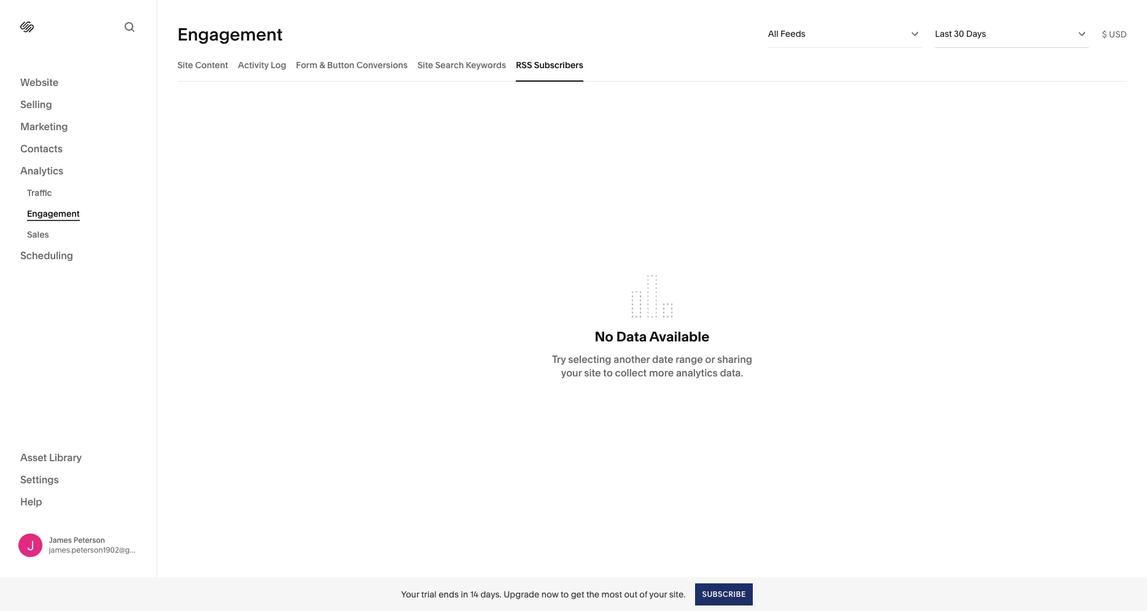 Task type: describe. For each thing, give the bounding box(es) containing it.
analytics link
[[20, 164, 136, 179]]

peterson
[[74, 535, 105, 545]]

form & button conversions
[[296, 59, 408, 70]]

traffic link
[[27, 182, 143, 203]]

contacts
[[20, 143, 63, 155]]

marketing
[[20, 120, 68, 133]]

scheduling
[[20, 249, 73, 262]]

site search keywords
[[418, 59, 506, 70]]

0 vertical spatial engagement
[[178, 24, 283, 45]]

asset
[[20, 451, 47, 463]]

selling
[[20, 98, 52, 111]]

button
[[327, 59, 355, 70]]

activity log
[[238, 59, 286, 70]]

activity
[[238, 59, 269, 70]]

asset library link
[[20, 451, 136, 465]]

subscribe
[[702, 589, 746, 599]]

all feeds
[[768, 28, 806, 39]]

All Feeds field
[[768, 20, 922, 47]]

subscribe button
[[696, 583, 753, 605]]

activity log button
[[238, 48, 286, 82]]

site.
[[669, 589, 686, 600]]

tab list containing site content
[[178, 48, 1127, 82]]

marketing link
[[20, 120, 136, 135]]

days.
[[481, 589, 502, 600]]

your trial ends in 14 days. upgrade now to get the most out of your site.
[[401, 589, 686, 600]]

rss subscribers
[[516, 59, 583, 70]]

no data available
[[595, 328, 710, 345]]

site for site search keywords
[[418, 59, 433, 70]]

rss
[[516, 59, 532, 70]]

try selecting another date range or sharing your site to collect more analytics data.
[[552, 353, 752, 379]]

help link
[[20, 495, 42, 508]]

in
[[461, 589, 468, 600]]

another
[[614, 353, 650, 365]]

site for site content
[[178, 59, 193, 70]]

analytics
[[20, 165, 63, 177]]

data.
[[720, 366, 743, 379]]

your
[[401, 589, 419, 600]]

get
[[571, 589, 584, 600]]

james peterson james.peterson1902@gmail.com
[[49, 535, 162, 554]]

last 30 days button
[[935, 20, 1089, 47]]

0 horizontal spatial engagement
[[27, 208, 80, 219]]

selling link
[[20, 98, 136, 112]]

feeds
[[781, 28, 806, 39]]

settings
[[20, 473, 59, 486]]

conversions
[[357, 59, 408, 70]]

the
[[587, 589, 600, 600]]

help
[[20, 495, 42, 508]]



Task type: vqa. For each thing, say whether or not it's contained in the screenshot.
bottommost the M
no



Task type: locate. For each thing, give the bounding box(es) containing it.
now
[[542, 589, 559, 600]]

2 site from the left
[[418, 59, 433, 70]]

usd
[[1109, 29, 1127, 40]]

trial
[[421, 589, 437, 600]]

&
[[320, 59, 325, 70]]

engagement
[[178, 24, 283, 45], [27, 208, 80, 219]]

site
[[178, 59, 193, 70], [418, 59, 433, 70]]

all
[[768, 28, 779, 39]]

try
[[552, 353, 566, 365]]

selecting
[[568, 353, 611, 365]]

traffic
[[27, 187, 52, 198]]

library
[[49, 451, 82, 463]]

content
[[195, 59, 228, 70]]

collect
[[615, 366, 647, 379]]

1 horizontal spatial your
[[649, 589, 667, 600]]

to
[[603, 366, 613, 379], [561, 589, 569, 600]]

most
[[602, 589, 622, 600]]

range
[[676, 353, 703, 365]]

0 horizontal spatial your
[[561, 366, 582, 379]]

james
[[49, 535, 72, 545]]

or
[[705, 353, 715, 365]]

1 site from the left
[[178, 59, 193, 70]]

engagement up the "content" at the top left of page
[[178, 24, 283, 45]]

site inside site content button
[[178, 59, 193, 70]]

asset library
[[20, 451, 82, 463]]

upgrade
[[504, 589, 540, 600]]

keywords
[[466, 59, 506, 70]]

site left the "content" at the top left of page
[[178, 59, 193, 70]]

to left get
[[561, 589, 569, 600]]

0 horizontal spatial site
[[178, 59, 193, 70]]

days
[[966, 28, 986, 39]]

data
[[617, 328, 647, 345]]

$ usd
[[1102, 29, 1127, 40]]

1 horizontal spatial to
[[603, 366, 613, 379]]

14
[[470, 589, 479, 600]]

to inside try selecting another date range or sharing your site to collect more analytics data.
[[603, 366, 613, 379]]

settings link
[[20, 473, 136, 487]]

site left search
[[418, 59, 433, 70]]

search
[[435, 59, 464, 70]]

form & button conversions button
[[296, 48, 408, 82]]

your
[[561, 366, 582, 379], [649, 589, 667, 600]]

1 horizontal spatial engagement
[[178, 24, 283, 45]]

scheduling link
[[20, 249, 136, 264]]

last
[[935, 28, 952, 39]]

ends
[[439, 589, 459, 600]]

1 vertical spatial your
[[649, 589, 667, 600]]

your inside try selecting another date range or sharing your site to collect more analytics data.
[[561, 366, 582, 379]]

your right of
[[649, 589, 667, 600]]

$
[[1102, 29, 1107, 40]]

subscribers
[[534, 59, 583, 70]]

tab list
[[178, 48, 1127, 82]]

30
[[954, 28, 964, 39]]

website
[[20, 76, 59, 88]]

site inside site search keywords button
[[418, 59, 433, 70]]

0 vertical spatial to
[[603, 366, 613, 379]]

james.peterson1902@gmail.com
[[49, 545, 162, 554]]

sales link
[[27, 224, 143, 245]]

of
[[640, 589, 648, 600]]

date
[[652, 353, 674, 365]]

available
[[650, 328, 710, 345]]

1 horizontal spatial site
[[418, 59, 433, 70]]

website link
[[20, 76, 136, 90]]

0 horizontal spatial to
[[561, 589, 569, 600]]

sales
[[27, 229, 49, 240]]

site
[[584, 366, 601, 379]]

contacts link
[[20, 142, 136, 157]]

engagement down traffic
[[27, 208, 80, 219]]

rss subscribers button
[[516, 48, 583, 82]]

more
[[649, 366, 674, 379]]

1 vertical spatial engagement
[[27, 208, 80, 219]]

0 vertical spatial your
[[561, 366, 582, 379]]

no
[[595, 328, 614, 345]]

site content
[[178, 59, 228, 70]]

last 30 days
[[935, 28, 986, 39]]

your down the try
[[561, 366, 582, 379]]

site search keywords button
[[418, 48, 506, 82]]

form
[[296, 59, 318, 70]]

log
[[271, 59, 286, 70]]

site content button
[[178, 48, 228, 82]]

1 vertical spatial to
[[561, 589, 569, 600]]

sharing
[[717, 353, 752, 365]]

to right site
[[603, 366, 613, 379]]

engagement link
[[27, 203, 143, 224]]

out
[[624, 589, 638, 600]]

analytics
[[676, 366, 718, 379]]



